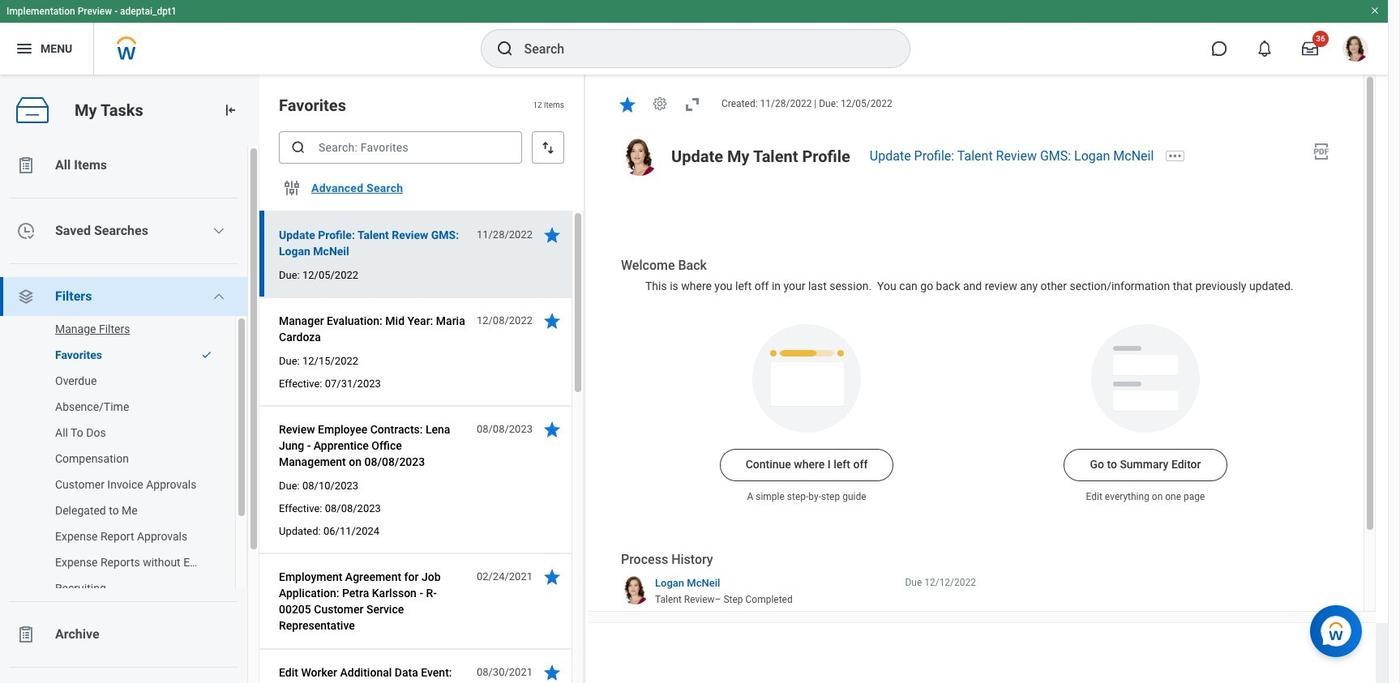 Task type: vqa. For each thing, say whether or not it's contained in the screenshot.
check icon
yes



Task type: describe. For each thing, give the bounding box(es) containing it.
notifications large image
[[1257, 41, 1273, 57]]

process history region
[[621, 551, 976, 657]]

chevron down image
[[213, 290, 226, 303]]

item list element
[[259, 75, 585, 683]]

profile logan mcneil image
[[1343, 36, 1369, 65]]

sort image
[[540, 139, 556, 156]]

Search Workday  search field
[[524, 31, 876, 66]]

search image inside item list element
[[290, 139, 306, 156]]

configure image
[[282, 178, 302, 198]]

fullscreen image
[[683, 95, 702, 114]]

gear image
[[652, 96, 668, 112]]

1 clipboard image from the top
[[16, 156, 36, 175]]

justify image
[[15, 39, 34, 58]]



Task type: locate. For each thing, give the bounding box(es) containing it.
transformation import image
[[222, 102, 238, 118]]

banner
[[0, 0, 1388, 75]]

0 vertical spatial clipboard image
[[16, 156, 36, 175]]

2 clipboard image from the top
[[16, 625, 36, 645]]

1 horizontal spatial search image
[[495, 39, 514, 58]]

0 horizontal spatial search image
[[290, 139, 306, 156]]

check image
[[201, 349, 212, 361]]

star image
[[618, 95, 637, 114], [542, 225, 562, 245], [542, 311, 562, 331], [542, 420, 562, 439], [542, 568, 562, 587]]

1 vertical spatial search image
[[290, 139, 306, 156]]

employee's photo (logan mcneil) image
[[621, 139, 658, 176]]

1 list from the top
[[0, 146, 259, 683]]

clock check image
[[16, 221, 36, 241]]

search image
[[495, 39, 514, 58], [290, 139, 306, 156]]

clipboard image
[[16, 156, 36, 175], [16, 625, 36, 645]]

2 list from the top
[[0, 313, 247, 605]]

0 vertical spatial search image
[[495, 39, 514, 58]]

close environment banner image
[[1370, 6, 1380, 15]]

Search: Favorites text field
[[279, 131, 522, 164]]

chevron down image
[[213, 225, 226, 238]]

inbox large image
[[1302, 41, 1318, 57]]

1 vertical spatial clipboard image
[[16, 625, 36, 645]]

perspective image
[[16, 287, 36, 306]]

list
[[0, 146, 259, 683], [0, 313, 247, 605]]

star image
[[542, 663, 562, 683]]

view printable version (pdf) image
[[1312, 142, 1331, 161]]



